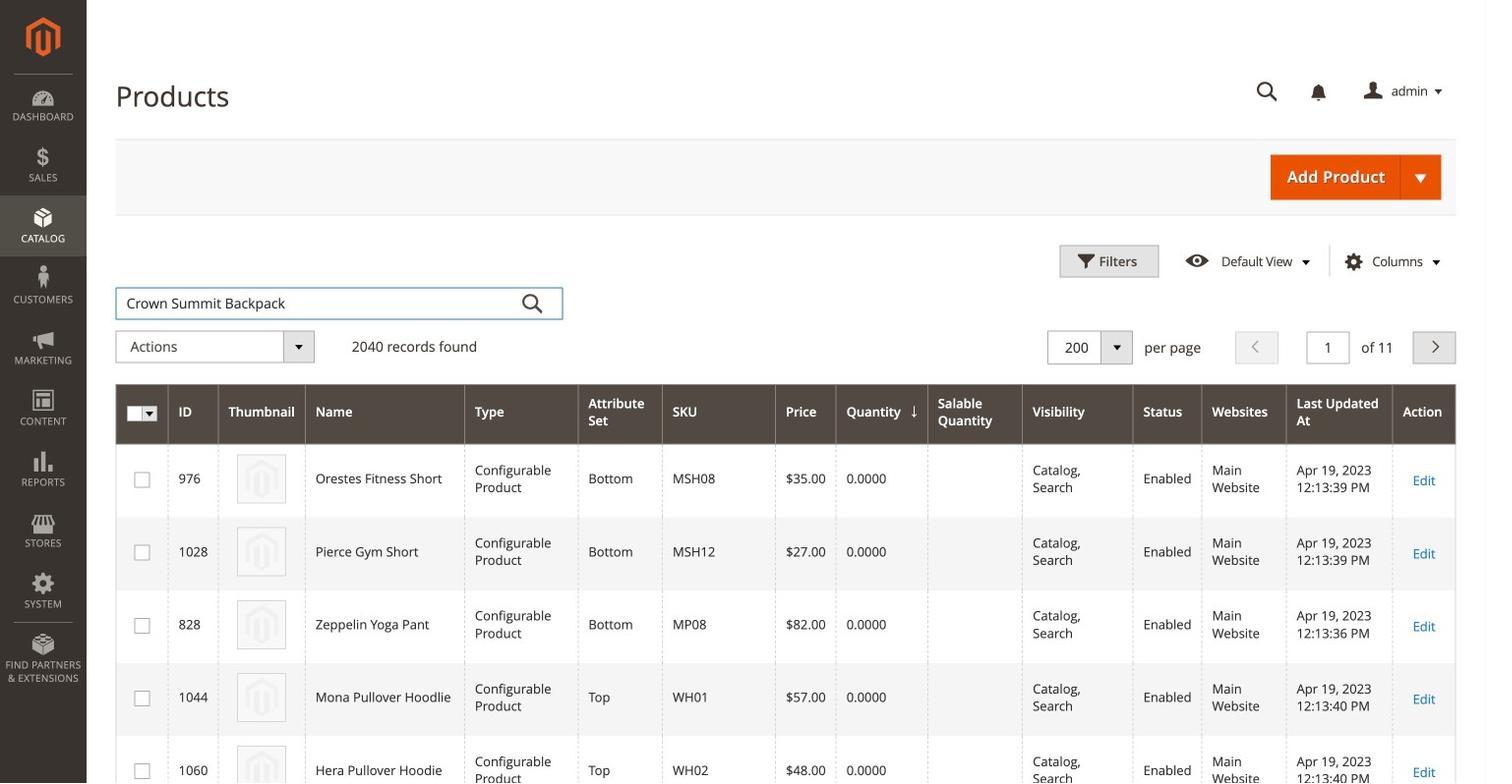 Task type: locate. For each thing, give the bounding box(es) containing it.
menu bar
[[0, 74, 87, 696]]

None text field
[[1063, 338, 1122, 358]]

None text field
[[1243, 75, 1292, 109]]

None checkbox
[[134, 473, 147, 485], [134, 619, 147, 631], [134, 764, 147, 777], [134, 473, 147, 485], [134, 619, 147, 631], [134, 764, 147, 777]]

None checkbox
[[134, 546, 147, 558], [134, 691, 147, 704], [134, 546, 147, 558], [134, 691, 147, 704]]

None number field
[[1307, 332, 1350, 364]]

magento admin panel image
[[26, 17, 60, 57]]

Search by keyword text field
[[116, 288, 563, 320]]



Task type: describe. For each thing, give the bounding box(es) containing it.
orestes fitness short image
[[237, 455, 286, 504]]

hera pullover hoodie image
[[237, 747, 286, 784]]

zeppelin yoga pant image
[[237, 601, 286, 650]]

mona pullover hoodlie image
[[237, 674, 286, 723]]

pierce gym short image
[[237, 528, 286, 577]]



